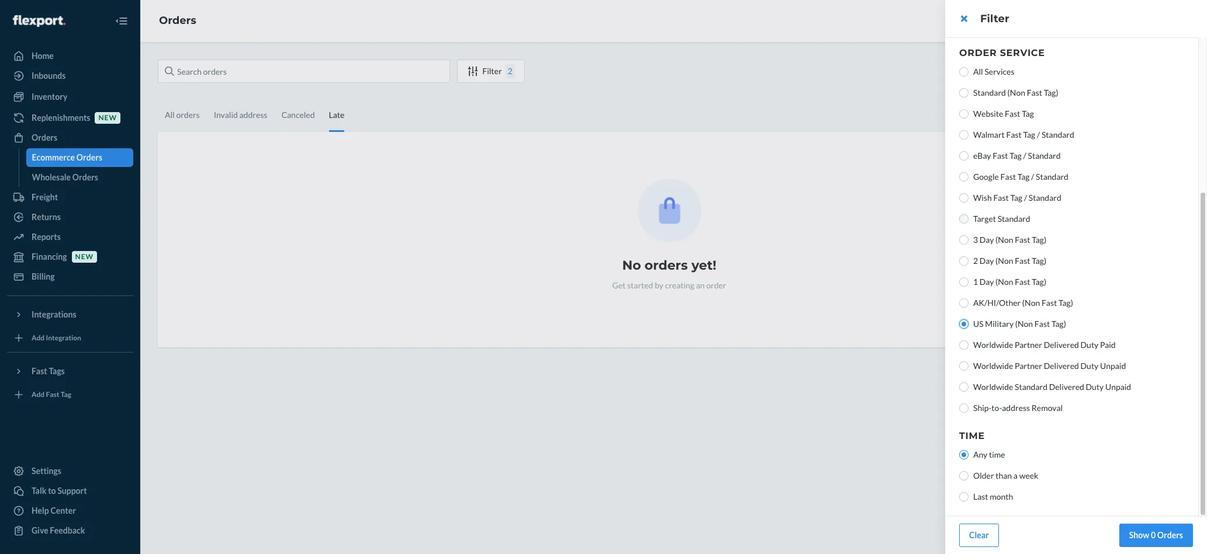 Task type: vqa. For each thing, say whether or not it's contained in the screenshot.
the bottommost "Center"
no



Task type: locate. For each thing, give the bounding box(es) containing it.
target standard
[[974, 214, 1031, 224]]

partner down us military (non fast tag) on the bottom of page
[[1015, 340, 1043, 350]]

service
[[1000, 47, 1046, 58]]

day right 2
[[980, 256, 994, 266]]

tag) for 1 day (non fast tag)
[[1032, 277, 1047, 287]]

tag) for 2 day (non fast tag)
[[1032, 256, 1047, 266]]

1 vertical spatial worldwide
[[974, 361, 1014, 371]]

/
[[1037, 130, 1041, 140], [1024, 151, 1027, 161], [1032, 172, 1035, 182], [1025, 193, 1028, 203]]

1
[[974, 277, 978, 287]]

fast up ak/hi/other (non fast tag)
[[1015, 277, 1031, 287]]

3 day (non fast tag)
[[974, 235, 1047, 245]]

unpaid
[[1101, 361, 1126, 371], [1106, 382, 1132, 392]]

(non for 2
[[996, 256, 1014, 266]]

fast up worldwide partner delivered duty paid
[[1035, 319, 1050, 329]]

fast right ebay
[[993, 151, 1009, 161]]

worldwide for worldwide partner delivered duty unpaid
[[974, 361, 1014, 371]]

time
[[960, 431, 985, 442]]

standard down google fast tag / standard
[[1029, 193, 1062, 203]]

day
[[980, 235, 994, 245], [980, 256, 994, 266], [980, 277, 994, 287]]

/ up ebay fast tag / standard
[[1037, 130, 1041, 140]]

0 vertical spatial delivered
[[1044, 340, 1080, 350]]

worldwide partner delivered duty unpaid
[[974, 361, 1126, 371]]

tag) for 3 day (non fast tag)
[[1032, 235, 1047, 245]]

clear
[[970, 531, 989, 541]]

1 worldwide from the top
[[974, 340, 1014, 350]]

wish fast tag / standard
[[974, 193, 1062, 203]]

None radio
[[960, 67, 969, 77], [960, 88, 969, 98], [960, 130, 969, 140], [960, 151, 969, 161], [960, 194, 969, 203], [960, 215, 969, 224], [960, 236, 969, 245], [960, 257, 969, 266], [960, 278, 969, 287], [960, 320, 969, 329], [960, 383, 969, 392], [960, 451, 969, 460], [960, 67, 969, 77], [960, 88, 969, 98], [960, 130, 969, 140], [960, 151, 969, 161], [960, 194, 969, 203], [960, 215, 969, 224], [960, 236, 969, 245], [960, 257, 969, 266], [960, 278, 969, 287], [960, 320, 969, 329], [960, 383, 969, 392], [960, 451, 969, 460]]

2 vertical spatial day
[[980, 277, 994, 287]]

2 day from the top
[[980, 256, 994, 266]]

target
[[974, 214, 997, 224]]

tag up ebay fast tag / standard
[[1024, 130, 1036, 140]]

/ down walmart fast tag / standard
[[1024, 151, 1027, 161]]

ship-
[[974, 404, 992, 413]]

order
[[960, 47, 997, 58]]

tag for website
[[1022, 109, 1035, 119]]

clear button
[[960, 525, 999, 548]]

tag)
[[1044, 88, 1059, 98], [1032, 235, 1047, 245], [1032, 256, 1047, 266], [1032, 277, 1047, 287], [1059, 298, 1074, 308], [1052, 319, 1067, 329]]

0 vertical spatial day
[[980, 235, 994, 245]]

(non down ak/hi/other (non fast tag)
[[1016, 319, 1033, 329]]

1 vertical spatial day
[[980, 256, 994, 266]]

(non for 1
[[996, 277, 1014, 287]]

orders
[[1158, 531, 1184, 541]]

0 vertical spatial worldwide
[[974, 340, 1014, 350]]

ship-to-address removal
[[974, 404, 1063, 413]]

standard up wish fast tag / standard
[[1036, 172, 1069, 182]]

2 vertical spatial worldwide
[[974, 382, 1014, 392]]

delivered
[[1044, 340, 1080, 350], [1044, 361, 1080, 371], [1050, 382, 1085, 392]]

delivered down worldwide partner delivered duty unpaid
[[1050, 382, 1085, 392]]

2 vertical spatial delivered
[[1050, 382, 1085, 392]]

tag up wish fast tag / standard
[[1018, 172, 1030, 182]]

(non up us military (non fast tag) on the bottom of page
[[1023, 298, 1041, 308]]

standard down walmart fast tag / standard
[[1028, 151, 1061, 161]]

google fast tag / standard
[[974, 172, 1069, 182]]

1 vertical spatial unpaid
[[1106, 382, 1132, 392]]

1 day from the top
[[980, 235, 994, 245]]

tag
[[1022, 109, 1035, 119], [1024, 130, 1036, 140], [1010, 151, 1022, 161], [1018, 172, 1030, 182], [1011, 193, 1023, 203]]

delivered up worldwide standard delivered duty unpaid
[[1044, 361, 1080, 371]]

us military (non fast tag)
[[974, 319, 1067, 329]]

3
[[974, 235, 978, 245]]

2 partner from the top
[[1015, 361, 1043, 371]]

tag up walmart fast tag / standard
[[1022, 109, 1035, 119]]

/ up wish fast tag / standard
[[1032, 172, 1035, 182]]

duty
[[1081, 340, 1099, 350], [1081, 361, 1099, 371], [1086, 382, 1104, 392]]

fast right "google"
[[1001, 172, 1016, 182]]

partner down worldwide partner delivered duty paid
[[1015, 361, 1043, 371]]

duty down the paid
[[1086, 382, 1104, 392]]

(non up the 1 day (non fast tag)
[[996, 256, 1014, 266]]

standard
[[974, 88, 1006, 98], [1042, 130, 1075, 140], [1028, 151, 1061, 161], [1036, 172, 1069, 182], [1029, 193, 1062, 203], [998, 214, 1031, 224], [1015, 382, 1048, 392]]

tag up google fast tag / standard
[[1010, 151, 1022, 161]]

services
[[985, 67, 1015, 77]]

duty up worldwide standard delivered duty unpaid
[[1081, 361, 1099, 371]]

duty left the paid
[[1081, 340, 1099, 350]]

worldwide partner delivered duty paid
[[974, 340, 1116, 350]]

0 vertical spatial duty
[[1081, 340, 1099, 350]]

worldwide
[[974, 340, 1014, 350], [974, 361, 1014, 371], [974, 382, 1014, 392]]

None radio
[[960, 109, 969, 119], [960, 173, 969, 182], [960, 299, 969, 308], [960, 341, 969, 350], [960, 362, 969, 371], [960, 404, 969, 413], [960, 472, 969, 481], [960, 493, 969, 502], [960, 109, 969, 119], [960, 173, 969, 182], [960, 299, 969, 308], [960, 341, 969, 350], [960, 362, 969, 371], [960, 404, 969, 413], [960, 472, 969, 481], [960, 493, 969, 502]]

time
[[989, 450, 1006, 460]]

3 day from the top
[[980, 277, 994, 287]]

1 day (non fast tag)
[[974, 277, 1047, 287]]

/ down google fast tag / standard
[[1025, 193, 1028, 203]]

partner
[[1015, 340, 1043, 350], [1015, 361, 1043, 371]]

order service
[[960, 47, 1046, 58]]

1 vertical spatial delivered
[[1044, 361, 1080, 371]]

/ for wish
[[1025, 193, 1028, 203]]

all services
[[974, 67, 1015, 77]]

older than a week
[[974, 471, 1039, 481]]

fast
[[1027, 88, 1043, 98], [1005, 109, 1021, 119], [1007, 130, 1022, 140], [993, 151, 1009, 161], [1001, 172, 1016, 182], [994, 193, 1009, 203], [1015, 235, 1031, 245], [1015, 256, 1031, 266], [1015, 277, 1031, 287], [1042, 298, 1058, 308], [1035, 319, 1050, 329]]

(non down 2 day (non fast tag)
[[996, 277, 1014, 287]]

google
[[974, 172, 999, 182]]

delivered up worldwide partner delivered duty unpaid
[[1044, 340, 1080, 350]]

2 worldwide from the top
[[974, 361, 1014, 371]]

1 vertical spatial partner
[[1015, 361, 1043, 371]]

tag for google
[[1018, 172, 1030, 182]]

2 vertical spatial duty
[[1086, 382, 1104, 392]]

partner for worldwide partner delivered duty unpaid
[[1015, 361, 1043, 371]]

0 vertical spatial partner
[[1015, 340, 1043, 350]]

/ for walmart
[[1037, 130, 1041, 140]]

tag for walmart
[[1024, 130, 1036, 140]]

tag down google fast tag / standard
[[1011, 193, 1023, 203]]

0 vertical spatial unpaid
[[1101, 361, 1126, 371]]

(non
[[1008, 88, 1026, 98], [996, 235, 1014, 245], [996, 256, 1014, 266], [996, 277, 1014, 287], [1023, 298, 1041, 308], [1016, 319, 1033, 329]]

(non up website fast tag
[[1008, 88, 1026, 98]]

(non down 'target standard' on the right top
[[996, 235, 1014, 245]]

delivered for worldwide standard delivered duty unpaid
[[1050, 382, 1085, 392]]

day right 3
[[980, 235, 994, 245]]

3 worldwide from the top
[[974, 382, 1014, 392]]

day right 1
[[980, 277, 994, 287]]

delivered for worldwide partner delivered duty paid
[[1044, 340, 1080, 350]]

1 vertical spatial duty
[[1081, 361, 1099, 371]]

0
[[1151, 531, 1156, 541]]

show
[[1130, 531, 1150, 541]]

standard down wish fast tag / standard
[[998, 214, 1031, 224]]

1 partner from the top
[[1015, 340, 1043, 350]]



Task type: describe. For each thing, give the bounding box(es) containing it.
website
[[974, 109, 1004, 119]]

duty for worldwide partner delivered duty paid
[[1081, 340, 1099, 350]]

worldwide for worldwide partner delivered duty paid
[[974, 340, 1014, 350]]

fast up us military (non fast tag) on the bottom of page
[[1042, 298, 1058, 308]]

(non for 3
[[996, 235, 1014, 245]]

older
[[974, 471, 995, 481]]

website fast tag
[[974, 109, 1035, 119]]

tag for ebay
[[1010, 151, 1022, 161]]

fast right the wish
[[994, 193, 1009, 203]]

month
[[990, 492, 1014, 502]]

standard (non fast tag)
[[974, 88, 1059, 98]]

walmart fast tag / standard
[[974, 130, 1075, 140]]

day for 2
[[980, 256, 994, 266]]

ak/hi/other
[[974, 298, 1021, 308]]

partner for worldwide partner delivered duty paid
[[1015, 340, 1043, 350]]

duty for worldwide standard delivered duty unpaid
[[1086, 382, 1104, 392]]

us
[[974, 319, 984, 329]]

worldwide standard delivered duty unpaid
[[974, 382, 1132, 392]]

removal
[[1032, 404, 1063, 413]]

unpaid for worldwide standard delivered duty unpaid
[[1106, 382, 1132, 392]]

show 0 orders button
[[1120, 525, 1194, 548]]

ebay fast tag / standard
[[974, 151, 1061, 161]]

filter
[[981, 12, 1010, 25]]

paid
[[1101, 340, 1116, 350]]

address
[[1003, 404, 1031, 413]]

/ for google
[[1032, 172, 1035, 182]]

to-
[[992, 404, 1003, 413]]

standard up website
[[974, 88, 1006, 98]]

duty for worldwide partner delivered duty unpaid
[[1081, 361, 1099, 371]]

any time
[[974, 450, 1006, 460]]

2
[[974, 256, 978, 266]]

week
[[1020, 471, 1039, 481]]

close image
[[961, 14, 968, 23]]

wish
[[974, 193, 992, 203]]

tag) for us military (non fast tag)
[[1052, 319, 1067, 329]]

fast up ebay fast tag / standard
[[1007, 130, 1022, 140]]

any
[[974, 450, 988, 460]]

walmart
[[974, 130, 1005, 140]]

fast up 2 day (non fast tag)
[[1015, 235, 1031, 245]]

worldwide for worldwide standard delivered duty unpaid
[[974, 382, 1014, 392]]

unpaid for worldwide partner delivered duty unpaid
[[1101, 361, 1126, 371]]

day for 3
[[980, 235, 994, 245]]

a
[[1014, 471, 1018, 481]]

ebay
[[974, 151, 992, 161]]

standard up ebay fast tag / standard
[[1042, 130, 1075, 140]]

(non for us
[[1016, 319, 1033, 329]]

standard up ship-to-address removal
[[1015, 382, 1048, 392]]

last
[[974, 492, 989, 502]]

tag for wish
[[1011, 193, 1023, 203]]

2 day (non fast tag)
[[974, 256, 1047, 266]]

delivered for worldwide partner delivered duty unpaid
[[1044, 361, 1080, 371]]

fast down standard (non fast tag)
[[1005, 109, 1021, 119]]

show 0 orders
[[1130, 531, 1184, 541]]

day for 1
[[980, 277, 994, 287]]

ak/hi/other (non fast tag)
[[974, 298, 1074, 308]]

fast up website fast tag
[[1027, 88, 1043, 98]]

/ for ebay
[[1024, 151, 1027, 161]]

last month
[[974, 492, 1014, 502]]

fast up the 1 day (non fast tag)
[[1015, 256, 1031, 266]]

all
[[974, 67, 984, 77]]

than
[[996, 471, 1012, 481]]

military
[[986, 319, 1014, 329]]



